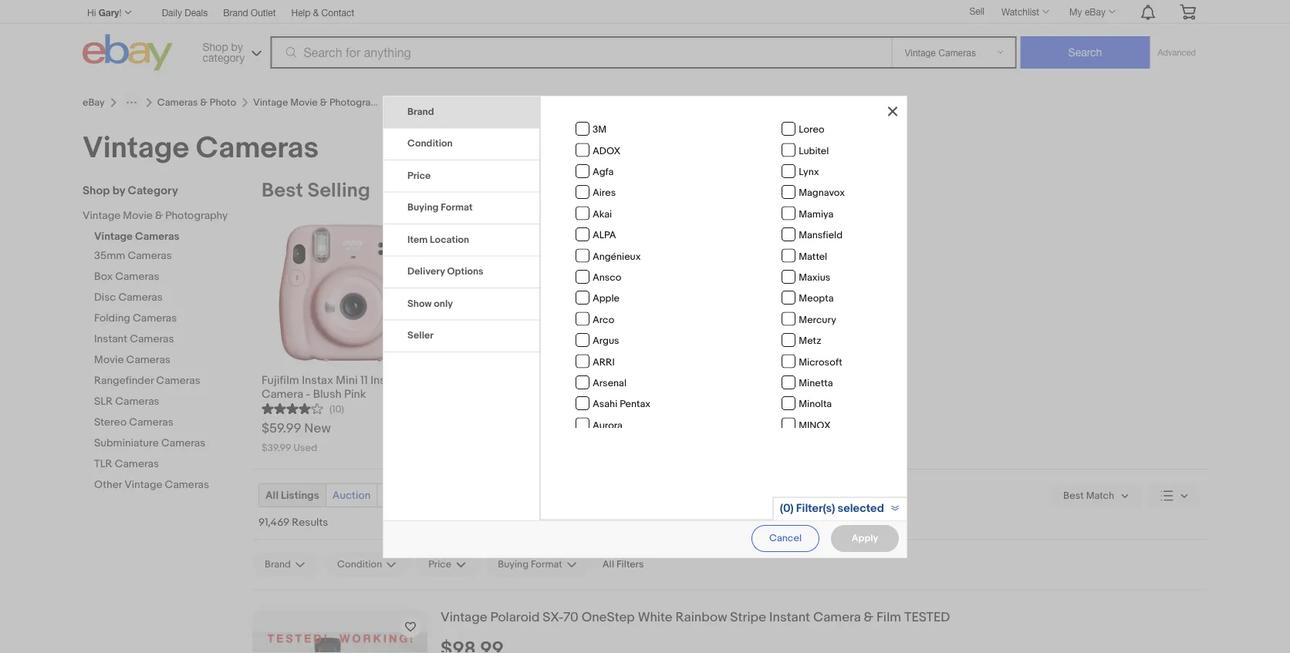 Task type: describe. For each thing, give the bounding box(es) containing it.
(0)
[[780, 502, 794, 516]]

vintage cameras
[[83, 130, 319, 166]]

$39.99
[[262, 443, 291, 455]]

tlr
[[94, 458, 112, 471]]

1 vertical spatial vintage movie & photography link
[[83, 210, 229, 224]]

0 horizontal spatial ebay
[[83, 97, 105, 109]]

vintage up 35mm
[[94, 230, 133, 244]]

minetta
[[799, 378, 833, 390]]

35mm
[[94, 250, 125, 263]]

tlr cameras link
[[94, 458, 241, 473]]

tab list inside (0) filter(s) selected dialog
[[384, 96, 540, 353]]

fujifilm instax square film - black, pack of 10 (16576532)
[[447, 374, 591, 402]]

all filters button
[[597, 553, 650, 577]]

cameras up 35mm cameras link
[[135, 230, 180, 244]]

instant inside polaroid color 600 film summer haze edition instant - 8 sheets
[[747, 388, 782, 402]]

cameras down tlr cameras link on the bottom of page
[[165, 479, 209, 492]]

loreo
[[799, 124, 825, 136]]

cameras & photo link
[[157, 97, 236, 109]]

only
[[434, 298, 453, 310]]

category
[[128, 184, 178, 198]]

cameras down box cameras link
[[118, 291, 163, 305]]

1 horizontal spatial camera
[[814, 610, 861, 626]]

stripe
[[731, 610, 767, 626]]

stereo
[[94, 416, 127, 430]]

magnavox
[[799, 187, 845, 199]]

show
[[408, 298, 432, 310]]

instant right stripe
[[770, 610, 811, 626]]

91,469 results
[[259, 517, 328, 530]]

auction link
[[326, 485, 377, 507]]

91,469
[[259, 517, 290, 530]]

cameras down the rangefinder
[[115, 396, 160, 409]]

delivery
[[408, 266, 445, 278]]

my ebay
[[1070, 6, 1106, 17]]

5 out of 5 stars image
[[632, 402, 694, 416]]

tested
[[905, 610, 951, 626]]

aurora
[[592, 420, 623, 432]]

microsoft
[[799, 357, 842, 369]]

fujifilm instax mini 11 instant camera - blush pink image
[[262, 216, 416, 370]]

asahi
[[592, 399, 617, 411]]

35mm cameras link
[[94, 250, 241, 264]]

folding cameras link
[[94, 312, 241, 327]]

movie for vintage movie & photography
[[290, 97, 318, 109]]

agfa
[[592, 166, 614, 178]]

sell link
[[963, 5, 992, 16]]

brand outlet
[[223, 7, 276, 18]]

brand for brand outlet
[[223, 7, 248, 18]]

disc cameras link
[[94, 291, 241, 306]]

vintage for vintage movie & photography
[[253, 97, 288, 109]]

condition
[[408, 138, 453, 150]]

camera inside fujifilm instax mini 11 instant camera - blush pink
[[262, 388, 304, 402]]

instax for of
[[487, 374, 519, 388]]

maxius
[[799, 272, 831, 284]]

haze
[[679, 388, 705, 402]]

cameras up box cameras link
[[128, 250, 172, 263]]

arri
[[592, 357, 615, 369]]

other vintage cameras link
[[94, 479, 241, 494]]

10
[[522, 388, 533, 402]]

mamiya
[[799, 209, 834, 220]]

my
[[1070, 6, 1083, 17]]

account navigation
[[83, 0, 1208, 24]]

vintage movie & photography
[[253, 97, 387, 109]]

& inside vintage movie & photography vintage cameras 35mm cameras box cameras disc cameras folding cameras instant cameras movie cameras rangefinder cameras slr cameras stereo cameras subminiature cameras tlr cameras other vintage cameras
[[155, 210, 163, 223]]

angénieux
[[592, 251, 641, 263]]

(10) link
[[262, 402, 344, 416]]

tap to watch item - vintage polaroid sx-70 onestep white rainbow stripe instant camera & film tested image
[[400, 617, 421, 638]]

polaroid color 600 film summer haze edition instant - 8 sheets
[[632, 374, 782, 416]]

shop by category
[[83, 184, 178, 198]]

vintage movie & photography vintage cameras 35mm cameras box cameras disc cameras folding cameras instant cameras movie cameras rangefinder cameras slr cameras stereo cameras subminiature cameras tlr cameras other vintage cameras
[[83, 210, 228, 492]]

buying format
[[408, 202, 473, 214]]

apply button
[[831, 526, 899, 553]]

instax for blush
[[302, 374, 333, 388]]

& inside vintage polaroid sx-70 onestep white rainbow stripe instant camera & film tested link
[[864, 610, 874, 626]]

summer
[[632, 388, 676, 402]]

film for 600
[[734, 374, 755, 388]]

8
[[639, 402, 646, 416]]

metz
[[799, 335, 821, 347]]

all filters
[[603, 559, 644, 571]]

movie for vintage movie & photography vintage cameras 35mm cameras box cameras disc cameras folding cameras instant cameras movie cameras rangefinder cameras slr cameras stereo cameras subminiature cameras tlr cameras other vintage cameras
[[123, 210, 153, 223]]

photography for vintage movie & photography
[[330, 97, 387, 109]]

brand for brand
[[408, 106, 434, 118]]

outlet
[[251, 7, 276, 18]]

advanced link
[[1151, 37, 1204, 68]]

- inside fujifilm instax mini 11 instant camera - blush pink
[[306, 388, 311, 402]]

& inside 'help & contact' "link"
[[313, 7, 319, 18]]

subminiature cameras link
[[94, 437, 241, 452]]

fujifilm for black,
[[447, 374, 485, 388]]

$59.99 new $39.99 used
[[262, 421, 331, 455]]

movie cameras link
[[94, 354, 241, 369]]

cameras down folding cameras link
[[130, 333, 174, 346]]

shop
[[83, 184, 110, 198]]

by
[[112, 184, 125, 198]]

white
[[638, 610, 673, 626]]

price
[[408, 170, 431, 182]]

brand outlet link
[[223, 5, 276, 22]]

vintage for vintage movie & photography vintage cameras 35mm cameras box cameras disc cameras folding cameras instant cameras movie cameras rangefinder cameras slr cameras stereo cameras subminiature cameras tlr cameras other vintage cameras
[[83, 210, 121, 223]]

- inside fujifilm instax square film - black, pack of 10 (16576532)
[[586, 374, 590, 388]]

minolta
[[799, 399, 832, 411]]

item location
[[408, 234, 469, 246]]

filter(s)
[[797, 502, 835, 516]]

photo
[[210, 97, 236, 109]]



Task type: vqa. For each thing, say whether or not it's contained in the screenshot.
leftmost Fujifilm
yes



Task type: locate. For each thing, give the bounding box(es) containing it.
1 horizontal spatial vintage movie & photography link
[[253, 97, 387, 109]]

film left tested
[[877, 610, 902, 626]]

instax inside fujifilm instax square film - black, pack of 10 (16576532)
[[487, 374, 519, 388]]

minox
[[799, 420, 831, 432]]

film inside fujifilm instax square film - black, pack of 10 (16576532)
[[561, 374, 583, 388]]

aires
[[592, 187, 616, 199]]

2 horizontal spatial film
[[877, 610, 902, 626]]

fujifilm for camera
[[262, 374, 299, 388]]

instax left 10
[[487, 374, 519, 388]]

deals
[[185, 7, 208, 18]]

1 instax from the left
[[302, 374, 333, 388]]

1 horizontal spatial fujifilm
[[447, 374, 485, 388]]

of
[[510, 388, 520, 402]]

1 horizontal spatial ebay
[[1085, 6, 1106, 17]]

sx-
[[543, 610, 564, 626]]

folding
[[94, 312, 130, 325]]

all left filters
[[603, 559, 614, 571]]

film
[[561, 374, 583, 388], [734, 374, 755, 388], [877, 610, 902, 626]]

cameras down stereo cameras link
[[161, 437, 206, 450]]

polaroid color 600 film summer haze edition instant - 8 sheets link
[[632, 370, 787, 416]]

other
[[94, 479, 122, 492]]

best selling
[[262, 179, 370, 203]]

buy it now
[[384, 489, 435, 503]]

cancel button
[[752, 526, 820, 553]]

banner containing sell
[[83, 0, 1208, 75]]

0 horizontal spatial -
[[306, 388, 311, 402]]

cameras right box
[[115, 271, 159, 284]]

instant inside vintage movie & photography vintage cameras 35mm cameras box cameras disc cameras folding cameras instant cameras movie cameras rangefinder cameras slr cameras stereo cameras subminiature cameras tlr cameras other vintage cameras
[[94, 333, 127, 346]]

cameras up best
[[196, 130, 319, 166]]

mercury
[[799, 314, 836, 326]]

instax
[[302, 374, 333, 388], [487, 374, 519, 388]]

banner
[[83, 0, 1208, 75]]

ebay inside account navigation
[[1085, 6, 1106, 17]]

- left "8"
[[632, 402, 637, 416]]

&
[[313, 7, 319, 18], [200, 97, 208, 109], [320, 97, 327, 109], [155, 210, 163, 223], [864, 610, 874, 626]]

0 vertical spatial movie
[[290, 97, 318, 109]]

box cameras link
[[94, 271, 241, 285]]

brand left outlet
[[223, 7, 248, 18]]

help & contact link
[[291, 5, 355, 22]]

asahi pentax
[[592, 399, 650, 411]]

cameras & photo
[[157, 97, 236, 109]]

1 horizontal spatial polaroid
[[632, 374, 675, 388]]

daily deals link
[[162, 5, 208, 22]]

0 horizontal spatial vintage movie & photography link
[[83, 210, 229, 224]]

vintage down shop
[[83, 210, 121, 223]]

1 horizontal spatial film
[[734, 374, 755, 388]]

all up 91,469
[[266, 489, 279, 503]]

cancel
[[770, 533, 802, 545]]

ansco
[[592, 272, 621, 284]]

alpa
[[592, 230, 616, 242]]

seller
[[408, 330, 434, 342]]

brand inside account navigation
[[223, 7, 248, 18]]

show only
[[408, 298, 453, 310]]

all for all filters
[[603, 559, 614, 571]]

cameras left photo
[[157, 97, 198, 109]]

0 horizontal spatial camera
[[262, 388, 304, 402]]

vintage up the shop by category
[[83, 130, 189, 166]]

4.1 out of 5 stars image
[[262, 402, 323, 416]]

rangefinder
[[94, 375, 154, 388]]

1 horizontal spatial photography
[[330, 97, 387, 109]]

cameras down subminiature
[[115, 458, 159, 471]]

0 horizontal spatial fujifilm
[[262, 374, 299, 388]]

-
[[586, 374, 590, 388], [306, 388, 311, 402], [632, 402, 637, 416]]

buying
[[408, 202, 439, 214]]

- left arsenal
[[586, 374, 590, 388]]

all listings link
[[259, 485, 326, 507]]

box
[[94, 271, 113, 284]]

1 vertical spatial polaroid
[[491, 610, 540, 626]]

fujifilm inside fujifilm instax square film - black, pack of 10 (16576532)
[[447, 374, 485, 388]]

1 horizontal spatial -
[[586, 374, 590, 388]]

pentax
[[620, 399, 650, 411]]

movie
[[290, 97, 318, 109], [123, 210, 153, 223], [94, 354, 124, 367]]

- left blush
[[306, 388, 311, 402]]

tab list
[[384, 96, 540, 353]]

daily deals
[[162, 7, 208, 18]]

onestep
[[582, 610, 635, 626]]

akai
[[592, 209, 612, 220]]

apply
[[852, 533, 879, 545]]

cameras down instant cameras link
[[126, 354, 171, 367]]

0 vertical spatial photography
[[330, 97, 387, 109]]

0 vertical spatial ebay
[[1085, 6, 1106, 17]]

sell
[[970, 5, 985, 16]]

fujifilm up 4.1 out of 5 stars image
[[262, 374, 299, 388]]

polaroid inside polaroid color 600 film summer haze edition instant - 8 sheets
[[632, 374, 675, 388]]

instant inside fujifilm instax mini 11 instant camera - blush pink
[[371, 374, 407, 388]]

vintage polaroid sx-70 onestep white rainbow stripe instant camera & film tested
[[441, 610, 951, 626]]

instax left mini
[[302, 374, 333, 388]]

your shopping cart image
[[1180, 4, 1197, 19]]

vintage down tlr cameras link on the bottom of page
[[124, 479, 162, 492]]

0 horizontal spatial film
[[561, 374, 583, 388]]

fujifilm inside fujifilm instax mini 11 instant camera - blush pink
[[262, 374, 299, 388]]

auction
[[333, 489, 371, 503]]

1 horizontal spatial all
[[603, 559, 614, 571]]

brand inside (0) filter(s) selected dialog
[[408, 106, 434, 118]]

selling
[[308, 179, 370, 203]]

fujifilm
[[262, 374, 299, 388], [447, 374, 485, 388]]

polaroid color 600 film summer haze edition instant - 8 sheets image
[[632, 216, 787, 370]]

delivery options
[[408, 266, 484, 278]]

polaroid up 5 out of 5 stars image
[[632, 374, 675, 388]]

edition
[[708, 388, 744, 402]]

ebay link
[[83, 97, 105, 109]]

0 horizontal spatial instax
[[302, 374, 333, 388]]

1 vertical spatial movie
[[123, 210, 153, 223]]

instant cameras link
[[94, 333, 241, 348]]

2 vertical spatial movie
[[94, 354, 124, 367]]

film inside polaroid color 600 film summer haze edition instant - 8 sheets
[[734, 374, 755, 388]]

instant right 11
[[371, 374, 407, 388]]

(0) filter(s) selected dialog
[[0, 0, 1291, 654]]

0 vertical spatial all
[[266, 489, 279, 503]]

watchlist
[[1002, 6, 1040, 17]]

2 horizontal spatial -
[[632, 402, 637, 416]]

instant right edition
[[747, 388, 782, 402]]

vintage polaroid sx-70 onestep white rainbow stripe instant camera & film tested image
[[252, 633, 428, 654]]

fujifilm instax square film - black, pack of 10 (16576532) image
[[447, 216, 601, 370]]

brand up condition
[[408, 106, 434, 118]]

1 vertical spatial ebay
[[83, 97, 105, 109]]

None submit
[[1021, 36, 1151, 69]]

- inside polaroid color 600 film summer haze edition instant - 8 sheets
[[632, 402, 637, 416]]

stereo cameras link
[[94, 416, 241, 431]]

cameras down slr cameras link
[[129, 416, 173, 430]]

0 vertical spatial polaroid
[[632, 374, 675, 388]]

instax inside fujifilm instax mini 11 instant camera - blush pink
[[302, 374, 333, 388]]

mansfield
[[799, 230, 843, 242]]

instant down the folding
[[94, 333, 127, 346]]

fujifilm instax mini 11 instant camera - blush pink
[[262, 374, 407, 402]]

item
[[408, 234, 428, 246]]

cameras down 'disc cameras' link
[[133, 312, 177, 325]]

sheets
[[649, 402, 686, 416]]

2 fujifilm from the left
[[447, 374, 485, 388]]

vintage polaroid sx-70 onestep white rainbow stripe instant camera & film tested link
[[441, 610, 1208, 627]]

0 vertical spatial brand
[[223, 7, 248, 18]]

fujifilm left of
[[447, 374, 485, 388]]

film right 600
[[734, 374, 755, 388]]

film right square
[[561, 374, 583, 388]]

new
[[304, 421, 331, 437]]

vintage right tap to watch item - vintage polaroid sx-70 onestep white rainbow stripe instant camera & film tested icon at left
[[441, 610, 488, 626]]

all for all listings
[[266, 489, 279, 503]]

polaroid left sx-
[[491, 610, 540, 626]]

1 horizontal spatial instax
[[487, 374, 519, 388]]

0 vertical spatial vintage movie & photography link
[[253, 97, 387, 109]]

apple
[[592, 293, 619, 305]]

location
[[430, 234, 469, 246]]

0 vertical spatial camera
[[262, 388, 304, 402]]

rangefinder cameras link
[[94, 375, 241, 389]]

0 horizontal spatial brand
[[223, 7, 248, 18]]

0 horizontal spatial polaroid
[[491, 610, 540, 626]]

format
[[441, 202, 473, 214]]

photography inside vintage movie & photography vintage cameras 35mm cameras box cameras disc cameras folding cameras instant cameras movie cameras rangefinder cameras slr cameras stereo cameras subminiature cameras tlr cameras other vintage cameras
[[165, 210, 228, 223]]

instant
[[94, 333, 127, 346], [371, 374, 407, 388], [747, 388, 782, 402], [770, 610, 811, 626]]

photography for vintage movie & photography vintage cameras 35mm cameras box cameras disc cameras folding cameras instant cameras movie cameras rangefinder cameras slr cameras stereo cameras subminiature cameras tlr cameras other vintage cameras
[[165, 210, 228, 223]]

results
[[292, 517, 328, 530]]

lynx
[[799, 166, 819, 178]]

all inside all filters button
[[603, 559, 614, 571]]

listings
[[281, 489, 319, 503]]

color
[[678, 374, 707, 388]]

all
[[266, 489, 279, 503], [603, 559, 614, 571]]

fujifilm instax square film - black, pack of 10 (16576532) link
[[447, 370, 601, 402]]

buy
[[384, 489, 402, 503]]

1 vertical spatial photography
[[165, 210, 228, 223]]

daily
[[162, 7, 182, 18]]

1 fujifilm from the left
[[262, 374, 299, 388]]

1 horizontal spatial brand
[[408, 106, 434, 118]]

all inside all listings link
[[266, 489, 279, 503]]

0 horizontal spatial all
[[266, 489, 279, 503]]

vintage for vintage cameras
[[83, 130, 189, 166]]

tab list containing brand
[[384, 96, 540, 353]]

film for square
[[561, 374, 583, 388]]

slr cameras link
[[94, 396, 241, 410]]

rainbow
[[676, 610, 728, 626]]

0 horizontal spatial photography
[[165, 210, 228, 223]]

fujifilm instax mini 11 instant camera - blush pink link
[[262, 370, 416, 402]]

1 vertical spatial brand
[[408, 106, 434, 118]]

2 instax from the left
[[487, 374, 519, 388]]

vintage right photo
[[253, 97, 288, 109]]

600
[[710, 374, 731, 388]]

lubitel
[[799, 145, 829, 157]]

subminiature
[[94, 437, 159, 450]]

1 vertical spatial camera
[[814, 610, 861, 626]]

filters
[[617, 559, 644, 571]]

advanced
[[1158, 47, 1197, 58]]

1 vertical spatial all
[[603, 559, 614, 571]]

arsenal
[[592, 378, 626, 390]]

vintage for vintage polaroid sx-70 onestep white rainbow stripe instant camera & film tested
[[441, 610, 488, 626]]

selected
[[838, 502, 885, 516]]

(10)
[[330, 404, 344, 416]]

cameras down movie cameras link
[[156, 375, 200, 388]]

now
[[413, 489, 435, 503]]

help & contact
[[291, 7, 355, 18]]



